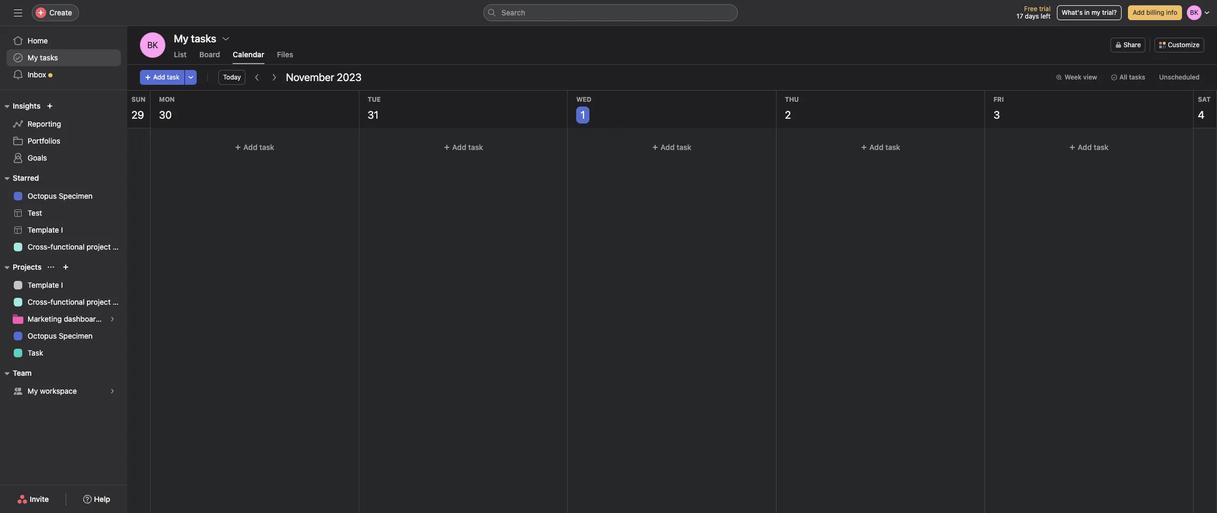 Task type: vqa. For each thing, say whether or not it's contained in the screenshot.
Mark complete checkbox within the diy craft 'cell'
no



Task type: describe. For each thing, give the bounding box(es) containing it.
see details, my workspace image
[[109, 388, 116, 395]]

search button
[[484, 4, 738, 21]]

marketing
[[28, 314, 62, 323]]

see details, marketing dashboards image
[[109, 316, 116, 322]]

today button
[[218, 70, 246, 85]]

projects
[[13, 263, 42, 272]]

teams element
[[0, 364, 127, 402]]

i for first template i link from the bottom of the page
[[61, 281, 63, 290]]

files link
[[277, 50, 293, 64]]

new image
[[47, 103, 53, 109]]

17
[[1017, 12, 1024, 20]]

cross- inside projects element
[[28, 298, 51, 307]]

test
[[28, 208, 42, 217]]

functional for first cross-functional project plan link from the bottom of the page
[[51, 298, 85, 307]]

octopus specimen inside the starred element
[[28, 191, 93, 200]]

inbox
[[28, 70, 46, 79]]

sun 29
[[132, 95, 146, 121]]

task
[[28, 348, 43, 357]]

specimen for octopus specimen link in the projects element
[[59, 331, 93, 340]]

31
[[368, 109, 379, 121]]

template inside projects element
[[28, 281, 59, 290]]

marketing dashboards link
[[6, 311, 121, 328]]

thu
[[785, 95, 799, 103]]

cross-functional project plan inside projects element
[[28, 298, 127, 307]]

add billing info
[[1133, 8, 1178, 16]]

project for first cross-functional project plan link from the bottom of the page
[[87, 298, 111, 307]]

trial
[[1040, 5, 1051, 13]]

functional for 2nd cross-functional project plan link from the bottom of the page
[[51, 242, 85, 251]]

team
[[13, 369, 32, 378]]

invite
[[30, 495, 49, 504]]

today
[[223, 73, 241, 81]]

board link
[[199, 50, 220, 64]]

show options image
[[222, 34, 230, 43]]

list link
[[174, 50, 187, 64]]

create button
[[32, 4, 79, 21]]

share button
[[1111, 38, 1146, 53]]

unscheduled button
[[1155, 70, 1205, 85]]

add inside button
[[1133, 8, 1145, 16]]

free
[[1025, 5, 1038, 13]]

reporting link
[[6, 116, 121, 133]]

all tasks button
[[1107, 70, 1151, 85]]

portfolios
[[28, 136, 60, 145]]

tasks for all tasks
[[1130, 73, 1146, 81]]

portfolios link
[[6, 133, 121, 150]]

share
[[1124, 41, 1141, 49]]

insights element
[[0, 97, 127, 169]]

dashboards
[[64, 314, 104, 323]]

what's in my trial? button
[[1057, 5, 1122, 20]]

invite button
[[10, 490, 56, 509]]

fri 3
[[994, 95, 1004, 121]]

octopus specimen inside projects element
[[28, 331, 93, 340]]

octopus specimen link inside the starred element
[[6, 188, 121, 205]]

week view
[[1065, 73, 1098, 81]]

unscheduled
[[1160, 73, 1200, 81]]

new project or portfolio image
[[63, 264, 69, 270]]

test link
[[6, 205, 121, 222]]

free trial 17 days left
[[1017, 5, 1051, 20]]

i for first template i link
[[61, 225, 63, 234]]

template i inside the starred element
[[28, 225, 63, 234]]

my workspace link
[[6, 383, 121, 400]]

home
[[28, 36, 48, 45]]

inbox link
[[6, 66, 121, 83]]

mon 30
[[159, 95, 175, 121]]

2 cross-functional project plan link from the top
[[6, 294, 127, 311]]

1 template i link from the top
[[6, 222, 121, 239]]

info
[[1167, 8, 1178, 16]]

project for 2nd cross-functional project plan link from the bottom of the page
[[87, 242, 111, 251]]

tue
[[368, 95, 381, 103]]

projects element
[[0, 258, 127, 364]]

customize
[[1168, 41, 1200, 49]]

in
[[1085, 8, 1090, 16]]

projects button
[[0, 261, 42, 274]]

2
[[785, 109, 791, 121]]

30
[[159, 109, 172, 121]]

week
[[1065, 73, 1082, 81]]

help
[[94, 495, 110, 504]]

days
[[1025, 12, 1039, 20]]

billing
[[1147, 8, 1165, 16]]

task link
[[6, 345, 121, 362]]

starred
[[13, 173, 39, 182]]

calendar
[[233, 50, 264, 59]]

my for my workspace
[[28, 387, 38, 396]]

calendar link
[[233, 50, 264, 64]]

template inside the starred element
[[28, 225, 59, 234]]

search list box
[[484, 4, 738, 21]]

add billing info button
[[1129, 5, 1183, 20]]

cross-functional project plan inside the starred element
[[28, 242, 127, 251]]

sun
[[132, 95, 146, 103]]

sat 4
[[1199, 95, 1211, 121]]

more actions image
[[188, 74, 194, 81]]

what's
[[1062, 8, 1083, 16]]



Task type: locate. For each thing, give the bounding box(es) containing it.
tasks
[[40, 53, 58, 62], [1130, 73, 1146, 81]]

cross- inside the starred element
[[28, 242, 51, 251]]

cross-functional project plan link
[[6, 239, 127, 256], [6, 294, 127, 311]]

my tasks link
[[6, 49, 121, 66]]

my for my tasks
[[28, 53, 38, 62]]

functional
[[51, 242, 85, 251], [51, 298, 85, 307]]

tue 31
[[368, 95, 381, 121]]

team button
[[0, 367, 32, 380]]

tasks down home
[[40, 53, 58, 62]]

1 vertical spatial i
[[61, 281, 63, 290]]

wed 1
[[577, 95, 592, 121]]

tasks inside global element
[[40, 53, 58, 62]]

0 vertical spatial functional
[[51, 242, 85, 251]]

1 octopus from the top
[[28, 191, 57, 200]]

functional up marketing dashboards
[[51, 298, 85, 307]]

1 vertical spatial my
[[28, 387, 38, 396]]

task
[[167, 73, 180, 81], [259, 143, 274, 152], [468, 143, 483, 152], [677, 143, 692, 152], [886, 143, 901, 152], [1094, 143, 1109, 152]]

octopus inside projects element
[[28, 331, 57, 340]]

0 vertical spatial my
[[28, 53, 38, 62]]

tasks right all
[[1130, 73, 1146, 81]]

0 vertical spatial tasks
[[40, 53, 58, 62]]

template i inside projects element
[[28, 281, 63, 290]]

1 vertical spatial functional
[[51, 298, 85, 307]]

november
[[286, 71, 334, 83]]

1 vertical spatial cross-functional project plan
[[28, 298, 127, 307]]

1 octopus specimen from the top
[[28, 191, 93, 200]]

2 project from the top
[[87, 298, 111, 307]]

2 octopus from the top
[[28, 331, 57, 340]]

previous week image
[[253, 73, 262, 82]]

cross-functional project plan link up the new project or portfolio icon
[[6, 239, 127, 256]]

2 cross-functional project plan from the top
[[28, 298, 127, 307]]

2023
[[337, 71, 362, 83]]

template down show options, current sort, top image
[[28, 281, 59, 290]]

0 vertical spatial cross-functional project plan link
[[6, 239, 127, 256]]

1 octopus specimen link from the top
[[6, 188, 121, 205]]

goals
[[28, 153, 47, 162]]

project
[[87, 242, 111, 251], [87, 298, 111, 307]]

project down test link
[[87, 242, 111, 251]]

bk button
[[140, 32, 165, 58]]

my
[[28, 53, 38, 62], [28, 387, 38, 396]]

4
[[1199, 109, 1205, 121]]

2 octopus specimen link from the top
[[6, 328, 121, 345]]

starred button
[[0, 172, 39, 185]]

octopus specimen link down marketing dashboards
[[6, 328, 121, 345]]

2 octopus specimen from the top
[[28, 331, 93, 340]]

wed
[[577, 95, 592, 103]]

template down test
[[28, 225, 59, 234]]

thu 2
[[785, 95, 799, 121]]

cross-functional project plan up 'dashboards'
[[28, 298, 127, 307]]

octopus specimen link inside projects element
[[6, 328, 121, 345]]

specimen inside projects element
[[59, 331, 93, 340]]

1 project from the top
[[87, 242, 111, 251]]

project up see details, marketing dashboards icon
[[87, 298, 111, 307]]

bk
[[147, 40, 158, 50]]

my inside teams element
[[28, 387, 38, 396]]

project inside the starred element
[[87, 242, 111, 251]]

plan inside the starred element
[[113, 242, 127, 251]]

1 vertical spatial project
[[87, 298, 111, 307]]

i down the new project or portfolio icon
[[61, 281, 63, 290]]

0 vertical spatial i
[[61, 225, 63, 234]]

add task button
[[140, 70, 184, 85], [155, 138, 355, 157], [364, 138, 563, 157], [572, 138, 772, 157], [781, 138, 981, 157], [990, 138, 1190, 157]]

create
[[49, 8, 72, 17]]

cross- up projects
[[28, 242, 51, 251]]

fri
[[994, 95, 1004, 103]]

1 vertical spatial tasks
[[1130, 73, 1146, 81]]

plan for first cross-functional project plan link from the bottom of the page
[[113, 298, 127, 307]]

tasks inside dropdown button
[[1130, 73, 1146, 81]]

1 functional from the top
[[51, 242, 85, 251]]

1 i from the top
[[61, 225, 63, 234]]

all
[[1120, 73, 1128, 81]]

0 vertical spatial octopus
[[28, 191, 57, 200]]

all tasks
[[1120, 73, 1146, 81]]

list
[[174, 50, 187, 59]]

2 specimen from the top
[[59, 331, 93, 340]]

2 template i from the top
[[28, 281, 63, 290]]

reporting
[[28, 119, 61, 128]]

my
[[1092, 8, 1101, 16]]

1 vertical spatial template i
[[28, 281, 63, 290]]

i inside the starred element
[[61, 225, 63, 234]]

1 vertical spatial specimen
[[59, 331, 93, 340]]

my tasks
[[174, 32, 216, 45]]

my down team
[[28, 387, 38, 396]]

starred element
[[0, 169, 127, 258]]

octopus specimen up test link
[[28, 191, 93, 200]]

tasks for my tasks
[[40, 53, 58, 62]]

files
[[277, 50, 293, 59]]

1 vertical spatial plan
[[113, 298, 127, 307]]

customize button
[[1155, 38, 1205, 53]]

my up inbox
[[28, 53, 38, 62]]

1 vertical spatial cross-
[[28, 298, 51, 307]]

functional up the new project or portfolio icon
[[51, 242, 85, 251]]

2 plan from the top
[[113, 298, 127, 307]]

my inside global element
[[28, 53, 38, 62]]

template i
[[28, 225, 63, 234], [28, 281, 63, 290]]

insights button
[[0, 100, 41, 112]]

0 vertical spatial template i
[[28, 225, 63, 234]]

template i link down test
[[6, 222, 121, 239]]

mon
[[159, 95, 175, 103]]

goals link
[[6, 150, 121, 167]]

1 vertical spatial octopus specimen link
[[6, 328, 121, 345]]

0 vertical spatial cross-
[[28, 242, 51, 251]]

1 template i from the top
[[28, 225, 63, 234]]

0 vertical spatial project
[[87, 242, 111, 251]]

octopus specimen down marketing dashboards link
[[28, 331, 93, 340]]

template i link down the new project or portfolio icon
[[6, 277, 121, 294]]

cross-functional project plan
[[28, 242, 127, 251], [28, 298, 127, 307]]

3
[[994, 109, 1000, 121]]

marketing dashboards
[[28, 314, 104, 323]]

1 cross-functional project plan from the top
[[28, 242, 127, 251]]

octopus specimen link
[[6, 188, 121, 205], [6, 328, 121, 345]]

cross- up marketing
[[28, 298, 51, 307]]

template
[[28, 225, 59, 234], [28, 281, 59, 290]]

2 my from the top
[[28, 387, 38, 396]]

i inside projects element
[[61, 281, 63, 290]]

2 functional from the top
[[51, 298, 85, 307]]

i down test link
[[61, 225, 63, 234]]

functional inside projects element
[[51, 298, 85, 307]]

week view button
[[1052, 70, 1103, 85]]

octopus inside the starred element
[[28, 191, 57, 200]]

plan inside projects element
[[113, 298, 127, 307]]

1 vertical spatial template i link
[[6, 277, 121, 294]]

sat
[[1199, 95, 1211, 103]]

0 vertical spatial plan
[[113, 242, 127, 251]]

my workspace
[[28, 387, 77, 396]]

add
[[1133, 8, 1145, 16], [153, 73, 165, 81], [244, 143, 258, 152], [452, 143, 466, 152], [661, 143, 675, 152], [870, 143, 884, 152], [1078, 143, 1092, 152]]

home link
[[6, 32, 121, 49]]

29
[[132, 109, 144, 121]]

november 2023
[[286, 71, 362, 83]]

0 vertical spatial template
[[28, 225, 59, 234]]

specimen for octopus specimen link in the starred element
[[59, 191, 93, 200]]

2 cross- from the top
[[28, 298, 51, 307]]

show options, current sort, top image
[[48, 264, 54, 270]]

search
[[502, 8, 526, 17]]

0 vertical spatial specimen
[[59, 191, 93, 200]]

next week image
[[270, 73, 279, 82]]

left
[[1041, 12, 1051, 20]]

2 template i link from the top
[[6, 277, 121, 294]]

octopus up test
[[28, 191, 57, 200]]

template i down show options, current sort, top image
[[28, 281, 63, 290]]

0 vertical spatial octopus specimen link
[[6, 188, 121, 205]]

template i link
[[6, 222, 121, 239], [6, 277, 121, 294]]

1 specimen from the top
[[59, 191, 93, 200]]

1 vertical spatial octopus specimen
[[28, 331, 93, 340]]

specimen up test link
[[59, 191, 93, 200]]

trial?
[[1103, 8, 1117, 16]]

0 vertical spatial template i link
[[6, 222, 121, 239]]

1 plan from the top
[[113, 242, 127, 251]]

1
[[581, 109, 585, 121]]

1 cross-functional project plan link from the top
[[6, 239, 127, 256]]

what's in my trial?
[[1062, 8, 1117, 16]]

octopus
[[28, 191, 57, 200], [28, 331, 57, 340]]

i
[[61, 225, 63, 234], [61, 281, 63, 290]]

specimen down 'dashboards'
[[59, 331, 93, 340]]

2 template from the top
[[28, 281, 59, 290]]

1 template from the top
[[28, 225, 59, 234]]

add task
[[153, 73, 180, 81], [244, 143, 274, 152], [452, 143, 483, 152], [661, 143, 692, 152], [870, 143, 901, 152], [1078, 143, 1109, 152]]

2 i from the top
[[61, 281, 63, 290]]

1 vertical spatial template
[[28, 281, 59, 290]]

1 my from the top
[[28, 53, 38, 62]]

1 vertical spatial cross-functional project plan link
[[6, 294, 127, 311]]

insights
[[13, 101, 41, 110]]

global element
[[0, 26, 127, 90]]

1 cross- from the top
[[28, 242, 51, 251]]

view
[[1084, 73, 1098, 81]]

functional inside the starred element
[[51, 242, 85, 251]]

1 vertical spatial octopus
[[28, 331, 57, 340]]

0 vertical spatial octopus specimen
[[28, 191, 93, 200]]

hide sidebar image
[[14, 8, 22, 17]]

specimen
[[59, 191, 93, 200], [59, 331, 93, 340]]

octopus specimen
[[28, 191, 93, 200], [28, 331, 93, 340]]

cross-functional project plan link up marketing dashboards
[[6, 294, 127, 311]]

octopus specimen link up test
[[6, 188, 121, 205]]

cross-functional project plan up the new project or portfolio icon
[[28, 242, 127, 251]]

0 horizontal spatial tasks
[[40, 53, 58, 62]]

help button
[[77, 490, 117, 509]]

0 vertical spatial cross-functional project plan
[[28, 242, 127, 251]]

plan for 2nd cross-functional project plan link from the bottom of the page
[[113, 242, 127, 251]]

template i down test
[[28, 225, 63, 234]]

specimen inside the starred element
[[59, 191, 93, 200]]

1 horizontal spatial tasks
[[1130, 73, 1146, 81]]

workspace
[[40, 387, 77, 396]]

octopus down marketing
[[28, 331, 57, 340]]



